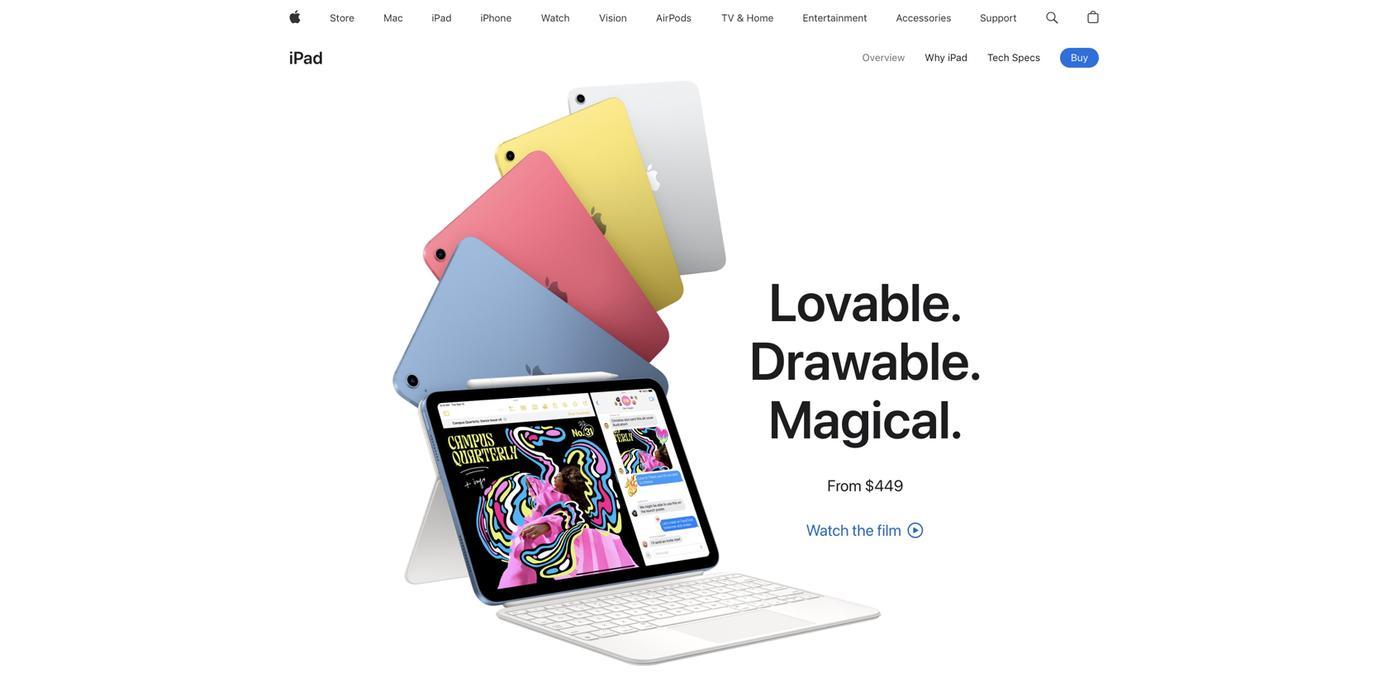 Task type: locate. For each thing, give the bounding box(es) containing it.
watch
[[807, 522, 849, 540]]

watch image
[[541, 0, 570, 36]]

ipad in blue, pink, yellow, and silver colors and one ipad attached to the magic keyboard folio. image
[[392, 79, 882, 667]]

lovable. drawable. magical.
[[750, 271, 982, 452]]

the
[[853, 522, 874, 540]]

ipad down apple icon
[[289, 48, 323, 68]]

ipad right "why"
[[948, 52, 968, 64]]

drawable.
[[750, 330, 982, 393]]

ipad
[[289, 48, 323, 68], [948, 52, 968, 64]]

support image
[[981, 0, 1017, 36]]

film
[[878, 522, 902, 540]]

shopping bag image
[[1088, 0, 1099, 36]]

magical.
[[769, 389, 963, 452]]

0 horizontal spatial ipad
[[289, 48, 323, 68]]

$449
[[865, 477, 904, 496]]

accessories image
[[897, 0, 952, 36]]

search apple.com image
[[1046, 0, 1059, 36]]



Task type: vqa. For each thing, say whether or not it's contained in the screenshot.
the Specs
yes



Task type: describe. For each thing, give the bounding box(es) containing it.
why ipad
[[925, 52, 968, 64]]

watch the film button
[[807, 522, 925, 540]]

airpods image
[[656, 0, 692, 36]]

buy link
[[1061, 48, 1099, 68]]

apple image
[[289, 0, 301, 36]]

why
[[925, 52, 946, 64]]

watch the film
[[807, 522, 902, 540]]

tech
[[988, 52, 1010, 64]]

buy
[[1071, 52, 1089, 64]]

from $449
[[828, 477, 904, 496]]

entertainment image
[[804, 0, 867, 36]]

after image
[[902, 522, 925, 540]]

store image
[[330, 0, 355, 36]]

overview link
[[863, 49, 905, 67]]

why ipad link
[[925, 49, 968, 67]]

lovable.
[[769, 271, 963, 335]]

ipad image
[[432, 0, 452, 36]]

mac image
[[384, 0, 403, 36]]

overview
[[863, 52, 905, 64]]

tech specs
[[988, 52, 1041, 64]]

from
[[828, 477, 862, 496]]

specs
[[1012, 52, 1041, 64]]

iphone image
[[481, 0, 512, 36]]

tv and home image
[[721, 0, 775, 36]]

ipad link
[[289, 48, 323, 68]]

1 horizontal spatial ipad
[[948, 52, 968, 64]]

vision image
[[599, 0, 627, 36]]

tech specs link
[[988, 49, 1041, 67]]



